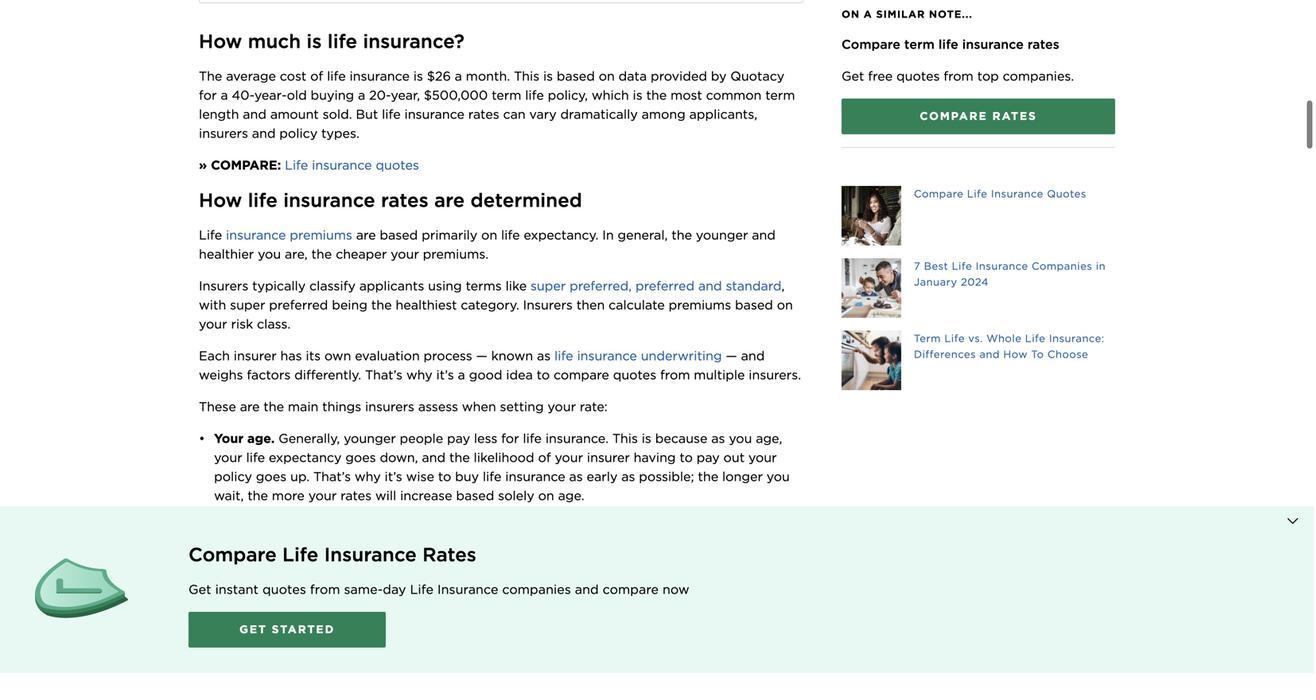 Task type: describe. For each thing, give the bounding box(es) containing it.
and inside are based primarily on life expectancy. in general, the younger and healthier you are, the cheaper your premiums.
[[752, 227, 776, 243]]

a inside "— and weighs factors differently. that's why it's a good idea to compare quotes from multiple insurers."
[[458, 368, 465, 383]]

category.
[[461, 298, 519, 313]]

companies
[[502, 582, 571, 598]]

month.
[[466, 68, 510, 84]]

a left 20-
[[358, 87, 365, 103]]

data inside 'the average cost of life insurance is $26 a month. this is based on data provided by quotacy for a 40-year-old buying a 20-year, $500,000 term life policy, which is the most common term length and amount sold. but life insurance rates can vary dramatically among applicants, insurers and policy types.'
[[619, 68, 647, 84]]

on
[[842, 8, 860, 20]]

up.
[[290, 469, 310, 485]]

risk inside since smokers are at a higher risk of developing health issues such as respiratory disease,
[[541, 597, 563, 612]]

quotes inside "— and weighs factors differently. that's why it's a good idea to compare quotes from multiple insurers."
[[613, 368, 657, 383]]

the
[[199, 68, 222, 84]]

your age.
[[214, 431, 275, 447]]

your for this includes any pre-existing conditions, as well as your blood pressure and cholesterol levels. insurers will also look at your height and weight.
[[214, 641, 244, 657]]

0 vertical spatial goes
[[346, 450, 376, 466]]

based inside are based primarily on life expectancy. in general, the younger and healthier you are, the cheaper your premiums.
[[380, 227, 418, 243]]

as right early
[[622, 469, 635, 485]]

for down same
[[359, 552, 377, 568]]

premiums.
[[423, 247, 489, 262]]

insurance?
[[363, 30, 465, 53]]

are,
[[285, 247, 308, 262]]

higher
[[497, 597, 538, 612]]

as right 'known'
[[537, 348, 551, 364]]

this inside generally, younger people pay less for life insurance. this is because as you age, your life expectancy goes down, and the likelihood of your insurer having to pay out your policy goes up. that's why it's wise to buy life insurance as early as possible; the longer you wait, the more your rates will increase based solely on age.
[[613, 431, 638, 447]]

the up buy
[[449, 450, 470, 466]]

vary
[[530, 107, 557, 122]]

respiratory
[[214, 616, 283, 631]]

companies
[[1032, 260, 1093, 273]]

for inside generally, younger people pay less for life insurance. this is because as you age, your life expectancy goes down, and the likelihood of your insurer having to pay out your policy goes up. that's why it's wise to buy life insurance as early as possible; the longer you wait, the more your rates will increase based solely on age.
[[501, 431, 519, 447]]

the right possible; in the bottom of the page
[[698, 469, 719, 485]]

at inside this includes any pre-existing conditions, as well as your blood pressure and cholesterol levels. insurers will also look at your height and weight.
[[467, 660, 480, 674]]

and inside "term life vs. whole life insurance: differences and how to choose"
[[980, 349, 1000, 361]]

since
[[352, 597, 386, 612]]

but
[[356, 107, 378, 122]]

as left early
[[569, 469, 583, 485]]

and inside generally, younger people pay less for life insurance. this is because as you age, your life expectancy goes down, and the likelihood of your insurer having to pay out your policy goes up. that's why it's wise to buy life insurance as early as possible; the longer you wait, the more your rates will increase based solely on age.
[[422, 450, 446, 466]]

2 horizontal spatial term
[[905, 37, 935, 52]]

how much is life insurance?
[[199, 30, 465, 53]]

such
[[742, 597, 771, 612]]

standard
[[726, 278, 782, 294]]

risk inside , with super preferred being the healthiest category. insurers then calculate premiums based on your risk class.
[[231, 317, 253, 332]]

are up primarily
[[434, 189, 465, 212]]

insurance inside 7 best life insurance companies in january 2024
[[976, 260, 1029, 273]]

as left well
[[558, 641, 572, 657]]

rates up primarily
[[381, 189, 429, 212]]

$500,000
[[424, 87, 488, 103]]

multiple
[[694, 368, 745, 383]]

compare:
[[211, 157, 281, 173]]

your for generally, younger people pay less for life insurance. this is because as you age, your life expectancy goes down, and the likelihood of your insurer having to pay out your policy goes up. that's why it's wise to buy life insurance as early as possible; the longer you wait, the more your rates will increase based solely on age.
[[214, 431, 244, 447]]

always
[[718, 514, 760, 529]]

0 horizontal spatial insurers
[[199, 278, 249, 294]]

the left main in the bottom left of the page
[[264, 399, 284, 415]]

and up smoking
[[265, 571, 289, 587]]

2 vertical spatial you
[[767, 469, 790, 485]]

well
[[576, 641, 601, 657]]

to down because
[[680, 450, 693, 466]]

types.
[[321, 126, 360, 141]]

1 vertical spatial pay
[[697, 450, 720, 466]]

the down u.s.
[[627, 552, 647, 568]]

as up weight.
[[604, 641, 618, 657]]

men,
[[380, 552, 411, 568]]

insurance up 'rate:'
[[577, 348, 637, 364]]

from down compare life insurance rates
[[310, 582, 340, 598]]

your inside , with super preferred being the healthiest category. insurers then calculate premiums based on your risk class.
[[199, 317, 227, 332]]

79.9
[[668, 533, 695, 549]]

insurance premiums link
[[226, 227, 352, 243]]

compare for compare life insurance rates
[[189, 544, 277, 567]]

insurance up 20-
[[350, 68, 410, 84]]

insurers inside , with super preferred being the healthiest category. insurers then calculate premiums based on your risk class.
[[523, 298, 573, 313]]

how inside "term life vs. whole life insurance: differences and how to choose"
[[1004, 349, 1028, 361]]

its
[[306, 348, 321, 364]]

life inside are based primarily on life expectancy. in general, the younger and healthier you are, the cheaper your premiums.
[[501, 227, 520, 243]]

average
[[226, 68, 276, 84]]

2 vertical spatial get
[[240, 623, 267, 637]]

at inside since smokers are at a higher risk of developing health issues such as respiratory disease,
[[470, 597, 482, 612]]

cost
[[280, 68, 307, 84]]

1 vertical spatial smokers
[[448, 616, 501, 631]]

expectancies,
[[507, 514, 593, 529]]

are up your age.
[[240, 399, 260, 415]]

a left 40- on the left top of page
[[221, 87, 228, 103]]

general,
[[618, 227, 668, 243]]

idea
[[506, 368, 533, 383]]

will inside because women have longer life expectancies, women will almost always pay less than men of the same age and health. life expectancy in the u.s. is 79.9 years for women and 74.2 years for men, according to the latest data from the centers for disease control and prevention
[[647, 514, 668, 529]]

premiums inside , with super preferred being the healthiest category. insurers then calculate premiums based on your risk class.
[[669, 298, 731, 313]]

men
[[273, 533, 301, 549]]

existing
[[433, 641, 482, 657]]

and inside "— and weighs factors differently. that's why it's a good idea to compare quotes from multiple insurers."
[[741, 348, 765, 364]]

»
[[199, 157, 207, 173]]

1 vertical spatial insurers
[[365, 399, 414, 415]]

insurance inside compare life insurance quotes "link"
[[991, 188, 1044, 200]]

compare inside "— and weighs factors differently. that's why it's a good idea to compare quotes from multiple insurers."
[[554, 368, 609, 383]]

insurance up healthier at the left of page
[[226, 227, 286, 243]]

includes
[[325, 641, 376, 657]]

status.
[[306, 597, 348, 612]]

a right on
[[864, 8, 873, 20]]

pre-
[[407, 641, 433, 657]]

of inside 'the average cost of life insurance is $26 a month. this is based on data provided by quotacy for a 40-year-old buying a 20-year, $500,000 term life policy, which is the most common term length and amount sold. but life insurance rates can vary dramatically among applicants, insurers and policy types.'
[[310, 68, 323, 84]]

in inside 7 best life insurance companies in january 2024
[[1096, 260, 1106, 273]]

0 vertical spatial years
[[698, 533, 732, 549]]

life right compare:
[[285, 157, 308, 173]]

levels.
[[287, 660, 325, 674]]

compare for compare life insurance quotes
[[914, 188, 964, 200]]

life inside 7 best life insurance companies in january 2024
[[952, 260, 973, 273]]

the down because
[[321, 533, 342, 549]]

this inside 'the average cost of life insurance is $26 a month. this is based on data provided by quotacy for a 40-year-old buying a 20-year, $500,000 term life policy, which is the most common term length and amount sold. but life insurance rates can vary dramatically among applicants, insurers and policy types.'
[[514, 68, 540, 84]]

the left latest
[[498, 552, 519, 568]]

provided
[[651, 68, 707, 84]]

according
[[415, 552, 478, 568]]

and down amount
[[252, 126, 276, 141]]

instant
[[215, 582, 259, 598]]

for up disease
[[736, 533, 754, 549]]

factors
[[247, 368, 291, 383]]

of inside since smokers are at a higher risk of developing health issues such as respiratory disease,
[[567, 597, 580, 612]]

data inside because women have longer life expectancies, women will almost always pay less than men of the same age and health. life expectancy in the u.s. is 79.9 years for women and 74.2 years for men, according to the latest data from the centers for disease control and prevention
[[561, 552, 589, 568]]

and right companies
[[575, 582, 599, 598]]

0 horizontal spatial women
[[214, 552, 260, 568]]

look
[[436, 660, 464, 674]]

assess
[[418, 399, 458, 415]]

it's inside "— and weighs factors differently. that's why it's a good idea to compare quotes from multiple insurers."
[[436, 368, 454, 383]]

life insurance premiums
[[199, 227, 352, 243]]

a inside since smokers are at a higher risk of developing health issues such as respiratory disease,
[[486, 597, 494, 612]]

for up the pre-
[[427, 616, 445, 631]]

are inside since smokers are at a higher risk of developing health issues such as respiratory disease,
[[446, 597, 466, 612]]

0 horizontal spatial age.
[[247, 431, 275, 447]]

of inside generally, younger people pay less for life insurance. this is because as you age, your life expectancy goes down, and the likelihood of your insurer having to pay out your policy goes up. that's why it's wise to buy life insurance as early as possible; the longer you wait, the more your rates will increase based solely on age.
[[538, 450, 551, 466]]

on inside generally, younger people pay less for life insurance. this is because as you age, your life expectancy goes down, and the likelihood of your insurer having to pay out your policy goes up. that's why it's wise to buy life insurance as early as possible; the longer you wait, the more your rates will increase based solely on age.
[[538, 488, 554, 504]]

a up $500,000
[[455, 68, 462, 84]]

whole
[[987, 333, 1022, 345]]

main
[[288, 399, 319, 415]]

by
[[711, 68, 727, 84]]

, with super preferred being the healthiest category. insurers then calculate premiums based on your risk class.
[[199, 278, 797, 332]]

and down 40- on the left top of page
[[243, 107, 267, 122]]

less inside generally, younger people pay less for life insurance. this is because as you age, your life expectancy goes down, and the likelihood of your insurer having to pay out your policy goes up. that's why it's wise to buy life insurance as early as possible; the longer you wait, the more your rates will increase based solely on age.
[[474, 431, 498, 447]]

1 horizontal spatial term
[[766, 87, 795, 103]]

longer inside because women have longer life expectancies, women will almost always pay less than men of the same age and health. life expectancy in the u.s. is 79.9 years for women and 74.2 years for men, according to the latest data from the centers for disease control and prevention
[[440, 514, 481, 529]]

get instant quotes from same-day life insurance companies and compare now
[[189, 582, 690, 598]]

control
[[214, 571, 261, 587]]

0 horizontal spatial years
[[321, 552, 355, 568]]

weight.
[[587, 660, 633, 674]]

your down your age.
[[214, 450, 242, 466]]

from left top
[[944, 68, 974, 84]]

rates inside compare rates link
[[993, 109, 1037, 123]]

life right day
[[410, 582, 434, 598]]

super inside , with super preferred being the healthiest category. insurers then calculate premiums based on your risk class.
[[230, 298, 265, 313]]

and down men
[[264, 552, 288, 568]]

life insurance for smokers link
[[340, 616, 501, 631]]

your for since smokers are at a higher risk of developing health issues such as respiratory disease,
[[214, 597, 244, 612]]

that's inside generally, younger people pay less for life insurance. this is because as you age, your life expectancy goes down, and the likelihood of your insurer having to pay out your policy goes up. that's why it's wise to buy life insurance as early as possible; the longer you wait, the more your rates will increase based solely on age.
[[313, 469, 351, 485]]

preferred inside , with super preferred being the healthiest category. insurers then calculate premiums based on your risk class.
[[269, 298, 328, 313]]

insurance down » compare: life insurance quotes
[[283, 189, 375, 212]]

is left $26
[[414, 68, 423, 84]]

then
[[577, 298, 605, 313]]

applicants,
[[690, 107, 758, 122]]

insurance down the according
[[438, 582, 499, 598]]

0 horizontal spatial term
[[492, 87, 522, 103]]

these
[[199, 399, 236, 415]]

2024
[[961, 276, 989, 288]]

how life insurance rates are determined
[[199, 189, 582, 212]]

wise
[[406, 469, 434, 485]]

life up the prevention
[[283, 544, 319, 567]]

younger inside generally, younger people pay less for life insurance. this is because as you age, your life expectancy goes down, and the likelihood of your insurer having to pay out your policy goes up. that's why it's wise to buy life insurance as early as possible; the longer you wait, the more your rates will increase based solely on age.
[[344, 431, 396, 447]]

compare rates
[[920, 109, 1037, 123]]

people
[[400, 431, 443, 447]]

vs.
[[969, 333, 983, 345]]

since smokers are at a higher risk of developing health issues such as respiratory disease,
[[214, 597, 793, 631]]

compare term life insurance rates
[[842, 37, 1060, 52]]

can
[[503, 107, 526, 122]]

your health.
[[214, 641, 291, 657]]

less inside because women have longer life expectancies, women will almost always pay less than men of the same age and health. life expectancy in the u.s. is 79.9 years for women and 74.2 years for men, according to the latest data from the centers for disease control and prevention
[[214, 533, 238, 549]]

this includes any pre-existing conditions, as well as your blood pressure and cholesterol levels. insurers will also look at your height and weight.
[[214, 641, 780, 674]]

2 horizontal spatial women
[[597, 514, 643, 529]]

preferred,
[[570, 278, 632, 294]]

quotacy
[[731, 68, 785, 84]]

and left standard
[[699, 278, 722, 294]]

healthier
[[199, 247, 254, 262]]

0 vertical spatial insurer
[[234, 348, 277, 364]]

process
[[424, 348, 472, 364]]

these are the main things insurers assess when setting your rate:
[[199, 399, 608, 415]]

each insurer has its own evaluation process — known as life insurance underwriting
[[199, 348, 722, 364]]

your down conditions,
[[484, 660, 512, 674]]

will inside this includes any pre-existing conditions, as well as your blood pressure and cholesterol levels. insurers will also look at your height and weight.
[[383, 660, 404, 674]]

is up policy,
[[543, 68, 553, 84]]

0 vertical spatial pay
[[447, 431, 470, 447]]

insurance down $500,000
[[405, 107, 465, 122]]

similar
[[876, 8, 926, 20]]

age. inside generally, younger people pay less for life insurance. this is because as you age, your life expectancy goes down, and the likelihood of your insurer having to pay out your policy goes up. that's why it's wise to buy life insurance as early as possible; the longer you wait, the more your rates will increase based solely on age.
[[558, 488, 585, 504]]

based inside , with super preferred being the healthiest category. insurers then calculate premiums based on your risk class.
[[735, 298, 773, 313]]

policy inside 'the average cost of life insurance is $26 a month. this is based on data provided by quotacy for a 40-year-old buying a 20-year, $500,000 term life policy, which is the most common term length and amount sold. but life insurance rates can vary dramatically among applicants, insurers and policy types.'
[[280, 126, 318, 141]]

the right wait,
[[248, 488, 268, 504]]

using
[[428, 278, 462, 294]]

0 horizontal spatial goes
[[256, 469, 287, 485]]

life insurance underwriting link
[[555, 348, 722, 364]]

for left disease
[[704, 552, 722, 568]]

— inside "— and weighs factors differently. that's why it's a good idea to compare quotes from multiple insurers."
[[726, 348, 737, 364]]

0 horizontal spatial premiums
[[290, 227, 352, 243]]

being
[[332, 298, 368, 313]]

your left 'rate:'
[[548, 399, 576, 415]]

it's inside generally, younger people pay less for life insurance. this is because as you age, your life expectancy goes down, and the likelihood of your insurer having to pay out your policy goes up. that's why it's wise to buy life insurance as early as possible; the longer you wait, the more your rates will increase based solely on age.
[[385, 469, 402, 485]]

0 vertical spatial preferred
[[636, 278, 695, 294]]

year,
[[391, 87, 420, 103]]

7 best life insurance companies in january 2024
[[914, 260, 1106, 288]]



Task type: vqa. For each thing, say whether or not it's contained in the screenshot.
for
yes



Task type: locate. For each thing, give the bounding box(es) containing it.
on inside 'the average cost of life insurance is $26 a month. this is based on data provided by quotacy for a 40-year-old buying a 20-year, $500,000 term life policy, which is the most common term length and amount sold. but life insurance rates can vary dramatically among applicants, insurers and policy types.'
[[599, 68, 615, 84]]

less up likelihood
[[474, 431, 498, 447]]

applicants
[[359, 278, 424, 294]]

how down whole
[[1004, 349, 1028, 361]]

that's right up.
[[313, 469, 351, 485]]

1 horizontal spatial policy
[[280, 126, 318, 141]]

on inside , with super preferred being the healthiest category. insurers then calculate premiums based on your risk class.
[[777, 298, 793, 313]]

life right rates
[[484, 533, 507, 549]]

quotes
[[1047, 188, 1087, 200]]

buy
[[455, 469, 479, 485]]

blood
[[654, 641, 691, 657]]

age. left generally,
[[247, 431, 275, 447]]

get for compare life insurance rates
[[189, 582, 211, 598]]

is inside generally, younger people pay less for life insurance. this is because as you age, your life expectancy goes down, and the likelihood of your insurer having to pay out your policy goes up. that's why it's wise to buy life insurance as early as possible; the longer you wait, the more your rates will increase based solely on age.
[[642, 431, 652, 447]]

rates
[[423, 544, 477, 567]]

0 horizontal spatial preferred
[[269, 298, 328, 313]]

your down age,
[[749, 450, 777, 466]]

1 vertical spatial preferred
[[269, 298, 328, 313]]

your down these
[[214, 431, 244, 447]]

1 horizontal spatial pay
[[697, 450, 720, 466]]

on down the ","
[[777, 298, 793, 313]]

1 vertical spatial goes
[[256, 469, 287, 485]]

your up because
[[308, 488, 337, 504]]

smoking
[[247, 597, 302, 612]]

1 horizontal spatial less
[[474, 431, 498, 447]]

get
[[842, 68, 865, 84], [189, 582, 211, 598], [240, 623, 267, 637]]

0 horizontal spatial health.
[[247, 641, 291, 657]]

0 horizontal spatial longer
[[440, 514, 481, 529]]

2 vertical spatial your
[[214, 641, 244, 657]]

1 — from the left
[[476, 348, 488, 364]]

smokers
[[390, 597, 442, 612], [448, 616, 501, 631]]

and
[[243, 107, 267, 122], [252, 126, 276, 141], [752, 227, 776, 243], [699, 278, 722, 294], [741, 348, 765, 364], [980, 349, 1000, 361], [422, 450, 446, 466], [410, 533, 434, 549], [264, 552, 288, 568], [265, 571, 289, 587], [575, 582, 599, 598], [752, 641, 776, 657], [560, 660, 583, 674]]

smokers inside since smokers are at a higher risk of developing health issues such as respiratory disease,
[[390, 597, 442, 612]]

in inside because women have longer life expectancies, women will almost always pay less than men of the same age and health. life expectancy in the u.s. is 79.9 years for women and 74.2 years for men, according to the latest data from the centers for disease control and prevention
[[587, 533, 598, 549]]

having
[[634, 450, 676, 466]]

each
[[199, 348, 230, 364]]

down,
[[380, 450, 418, 466]]

insurers down like
[[523, 298, 573, 313]]

because women have longer life expectancies, women will almost always pay less than men of the same age and health. life expectancy in the u.s. is 79.9 years for women and 74.2 years for men, according to the latest data from the centers for disease control and prevention
[[214, 514, 791, 587]]

for inside 'the average cost of life insurance is $26 a month. this is based on data provided by quotacy for a 40-year-old buying a 20-year, $500,000 term life policy, which is the most common term length and amount sold. but life insurance rates can vary dramatically among applicants, insurers and policy types.'
[[199, 87, 217, 103]]

1 vertical spatial you
[[729, 431, 752, 447]]

most
[[671, 87, 702, 103]]

2 vertical spatial pay
[[764, 514, 787, 529]]

because
[[300, 514, 353, 529]]

how up the the
[[199, 30, 242, 53]]

0 horizontal spatial pay
[[447, 431, 470, 447]]

rates inside generally, younger people pay less for life insurance. this is because as you age, your life expectancy goes down, and the likelihood of your insurer having to pay out your policy goes up. that's why it's wise to buy life insurance as early as possible; the longer you wait, the more your rates will increase based solely on age.
[[341, 488, 372, 504]]

0 vertical spatial insurers
[[199, 126, 248, 141]]

policy up wait,
[[214, 469, 252, 485]]

0 horizontal spatial you
[[258, 247, 281, 262]]

1 vertical spatial years
[[321, 552, 355, 568]]

insurers inside this includes any pre-existing conditions, as well as your blood pressure and cholesterol levels. insurers will also look at your height and weight.
[[329, 660, 379, 674]]

pay left out
[[697, 450, 720, 466]]

on inside are based primarily on life expectancy. in general, the younger and healthier you are, the cheaper your premiums.
[[481, 227, 497, 243]]

you up out
[[729, 431, 752, 447]]

smokers up existing
[[448, 616, 501, 631]]

goes up more
[[256, 469, 287, 485]]

1 your from the top
[[214, 431, 244, 447]]

compare for compare term life insurance rates
[[842, 37, 901, 52]]

1 vertical spatial expectancy
[[511, 533, 583, 549]]

disease,
[[286, 616, 336, 631]]

health
[[658, 597, 697, 612]]

determined
[[471, 189, 582, 212]]

as inside since smokers are at a higher risk of developing health issues such as respiratory disease,
[[775, 597, 789, 612]]

1 horizontal spatial longer
[[722, 469, 763, 485]]

1 horizontal spatial that's
[[365, 368, 403, 383]]

term life vs. whole life insurance: differences and how to choose link
[[842, 331, 1116, 391]]

1 horizontal spatial insurers
[[365, 399, 414, 415]]

insurance down types.
[[312, 157, 372, 173]]

started
[[272, 623, 335, 637]]

at right look
[[467, 660, 480, 674]]

out
[[724, 450, 745, 466]]

0 vertical spatial super
[[531, 278, 566, 294]]

1 vertical spatial insurers
[[523, 298, 573, 313]]

pressure
[[695, 641, 748, 657]]

0 horizontal spatial insurer
[[234, 348, 277, 364]]

insurers up the "with"
[[199, 278, 249, 294]]

younger up down,
[[344, 431, 396, 447]]

evaluation
[[355, 348, 420, 364]]

compare life insurance quotes link
[[842, 186, 1116, 246]]

will down down,
[[375, 488, 396, 504]]

quotes
[[897, 68, 940, 84], [376, 157, 419, 173], [613, 368, 657, 383], [263, 582, 306, 598]]

1 horizontal spatial goes
[[346, 450, 376, 466]]

will inside generally, younger people pay less for life insurance. this is because as you age, your life expectancy goes down, and the likelihood of your insurer having to pay out your policy goes up. that's why it's wise to buy life insurance as early as possible; the longer you wait, the more your rates will increase based solely on age.
[[375, 488, 396, 504]]

life inside because women have longer life expectancies, women will almost always pay less than men of the same age and health. life expectancy in the u.s. is 79.9 years for women and 74.2 years for men, according to the latest data from the centers for disease control and prevention
[[485, 514, 503, 529]]

1 vertical spatial risk
[[541, 597, 563, 612]]

0 vertical spatial longer
[[722, 469, 763, 485]]

old
[[287, 87, 307, 103]]

insurance up top
[[963, 37, 1024, 52]]

1 horizontal spatial super
[[531, 278, 566, 294]]

goes left down,
[[346, 450, 376, 466]]

based inside 'the average cost of life insurance is $26 a month. this is based on data provided by quotacy for a 40-year-old buying a 20-year, $500,000 term life policy, which is the most common term length and amount sold. but life insurance rates can vary dramatically among applicants, insurers and policy types.'
[[557, 68, 595, 84]]

super preferred, preferred and standard link
[[531, 278, 782, 294]]

this right month.
[[514, 68, 540, 84]]

longer inside generally, younger people pay less for life insurance. this is because as you age, your life expectancy goes down, and the likelihood of your insurer having to pay out your policy goes up. that's why it's wise to buy life insurance as early as possible; the longer you wait, the more your rates will increase based solely on age.
[[722, 469, 763, 485]]

and down well
[[560, 660, 583, 674]]

which
[[592, 87, 629, 103]]

0 horizontal spatial smokers
[[390, 597, 442, 612]]

developing
[[584, 597, 654, 612]]

much
[[248, 30, 301, 53]]

to inside "— and weighs factors differently. that's why it's a good idea to compare quotes from multiple insurers."
[[537, 368, 550, 383]]

that's inside "— and weighs factors differently. that's why it's a good idea to compare quotes from multiple insurers."
[[365, 368, 403, 383]]

also
[[407, 660, 433, 674]]

term down quotacy at the right top
[[766, 87, 795, 103]]

same-
[[344, 582, 383, 598]]

things
[[322, 399, 361, 415]]

1 horizontal spatial years
[[698, 533, 732, 549]]

expectancy inside generally, younger people pay less for life insurance. this is because as you age, your life expectancy goes down, and the likelihood of your insurer having to pay out your policy goes up. that's why it's wise to buy life insurance as early as possible; the longer you wait, the more your rates will increase based solely on age.
[[269, 450, 342, 466]]

$26
[[427, 68, 451, 84]]

to left buy
[[438, 469, 451, 485]]

super up 'class.'
[[230, 298, 265, 313]]

the inside , with super preferred being the healthiest category. insurers then calculate premiums based on your risk class.
[[371, 298, 392, 313]]

get for compare term life insurance rates
[[842, 68, 865, 84]]

as up out
[[712, 431, 725, 447]]

for
[[199, 87, 217, 103], [501, 431, 519, 447], [736, 533, 754, 549], [359, 552, 377, 568], [704, 552, 722, 568], [427, 616, 445, 631]]

known
[[491, 348, 533, 364]]

insurance inside generally, younger people pay less for life insurance. this is because as you age, your life expectancy goes down, and the likelihood of your insurer having to pay out your policy goes up. that's why it's wise to buy life insurance as early as possible; the longer you wait, the more your rates will increase based solely on age.
[[505, 469, 566, 485]]

longer
[[722, 469, 763, 485], [440, 514, 481, 529]]

1 vertical spatial super
[[230, 298, 265, 313]]

0 vertical spatial your
[[214, 431, 244, 447]]

1 horizontal spatial why
[[406, 368, 433, 383]]

it's down down,
[[385, 469, 402, 485]]

of inside because women have longer life expectancies, women will almost always pay less than men of the same age and health. life expectancy in the u.s. is 79.9 years for women and 74.2 years for men, according to the latest data from the centers for disease control and prevention
[[305, 533, 318, 549]]

age
[[383, 533, 406, 549]]

1 vertical spatial younger
[[344, 431, 396, 447]]

1 vertical spatial how
[[199, 189, 242, 212]]

2 vertical spatial how
[[1004, 349, 1028, 361]]

your inside are based primarily on life expectancy. in general, the younger and healthier you are, the cheaper your premiums.
[[391, 247, 419, 262]]

and down people
[[422, 450, 446, 466]]

compare down get free quotes from top companies.
[[920, 109, 988, 123]]

on up which
[[599, 68, 615, 84]]

the average cost of life insurance is $26 a month. this is based on data provided by quotacy for a 40-year-old buying a 20-year, $500,000 term life policy, which is the most common term length and amount sold. but life insurance rates can vary dramatically among applicants, insurers and policy types.
[[199, 68, 799, 141]]

weighs
[[199, 368, 243, 383]]

1 horizontal spatial health.
[[438, 533, 480, 549]]

0 vertical spatial at
[[470, 597, 482, 612]]

goes
[[346, 450, 376, 466], [256, 469, 287, 485]]

1 vertical spatial get
[[189, 582, 211, 598]]

is right u.s.
[[654, 533, 664, 549]]

1 horizontal spatial you
[[729, 431, 752, 447]]

the right are,
[[311, 247, 332, 262]]

almost
[[672, 514, 714, 529]]

and right pressure
[[752, 641, 776, 657]]

life up healthier at the left of page
[[199, 227, 222, 243]]

differences
[[914, 349, 976, 361]]

buying
[[311, 87, 354, 103]]

to inside because women have longer life expectancies, women will almost always pay less than men of the same age and health. life expectancy in the u.s. is 79.9 years for women and 74.2 years for men, according to the latest data from the centers for disease control and prevention
[[481, 552, 495, 568]]

is right which
[[633, 87, 643, 103]]

will down any
[[383, 660, 404, 674]]

why inside "— and weighs factors differently. that's why it's a good idea to compare quotes from multiple insurers."
[[406, 368, 433, 383]]

on a similar note...
[[842, 8, 973, 20]]

1 vertical spatial longer
[[440, 514, 481, 529]]

pay inside because women have longer life expectancies, women will almost always pay less than men of the same age and health. life expectancy in the u.s. is 79.9 years for women and 74.2 years for men, according to the latest data from the centers for disease control and prevention
[[764, 514, 787, 529]]

0 vertical spatial policy
[[280, 126, 318, 141]]

how
[[199, 30, 242, 53], [199, 189, 242, 212], [1004, 349, 1028, 361]]

0 vertical spatial age.
[[247, 431, 275, 447]]

early
[[587, 469, 618, 485]]

based inside generally, younger people pay less for life insurance. this is because as you age, your life expectancy goes down, and the likelihood of your insurer having to pay out your policy goes up. that's why it's wise to buy life insurance as early as possible; the longer you wait, the more your rates will increase based solely on age.
[[456, 488, 494, 504]]

1 vertical spatial health.
[[247, 641, 291, 657]]

0 vertical spatial how
[[199, 30, 242, 53]]

1 horizontal spatial insurers
[[329, 660, 379, 674]]

1 vertical spatial policy
[[214, 469, 252, 485]]

20-
[[369, 87, 391, 103]]

compare
[[554, 368, 609, 383], [603, 582, 659, 598]]

why down process
[[406, 368, 433, 383]]

1 vertical spatial why
[[355, 469, 381, 485]]

how for how much is life insurance?
[[199, 30, 242, 53]]

your down insurance. in the bottom left of the page
[[555, 450, 583, 466]]

will
[[375, 488, 396, 504], [647, 514, 668, 529], [383, 660, 404, 674]]

2 — from the left
[[726, 348, 737, 364]]

1 horizontal spatial risk
[[541, 597, 563, 612]]

with
[[199, 298, 226, 313]]

is right "much"
[[307, 30, 322, 53]]

0 horizontal spatial this
[[295, 641, 321, 657]]

compare for compare rates
[[920, 109, 988, 123]]

possible;
[[639, 469, 694, 485]]

life up the to
[[1025, 333, 1046, 345]]

terms
[[466, 278, 502, 294]]

than
[[241, 533, 270, 549]]

insurance up "."
[[324, 544, 417, 567]]

why
[[406, 368, 433, 383], [355, 469, 381, 485]]

1 vertical spatial in
[[587, 533, 598, 549]]

is inside because women have longer life expectancies, women will almost always pay less than men of the same age and health. life expectancy in the u.s. is 79.9 years for women and 74.2 years for men, according to the latest data from the centers for disease control and prevention
[[654, 533, 664, 549]]

women up u.s.
[[597, 514, 643, 529]]

1 horizontal spatial this
[[514, 68, 540, 84]]

0 horizontal spatial policy
[[214, 469, 252, 485]]

insurance
[[963, 37, 1024, 52], [350, 68, 410, 84], [405, 107, 465, 122], [312, 157, 372, 173], [283, 189, 375, 212], [226, 227, 286, 243], [577, 348, 637, 364], [505, 469, 566, 485], [363, 616, 423, 631]]

0 horizontal spatial younger
[[344, 431, 396, 447]]

0 vertical spatial less
[[474, 431, 498, 447]]

0 horizontal spatial data
[[561, 552, 589, 568]]

from inside "— and weighs factors differently. that's why it's a good idea to compare quotes from multiple insurers."
[[660, 368, 690, 383]]

1 vertical spatial insurer
[[587, 450, 630, 466]]

0 vertical spatial in
[[1096, 260, 1106, 273]]

2 horizontal spatial get
[[842, 68, 865, 84]]

that's down evaluation
[[365, 368, 403, 383]]

compare rates link
[[842, 99, 1116, 134]]

3 your from the top
[[214, 641, 244, 657]]

compare inside "link"
[[914, 188, 964, 200]]

the right general,
[[672, 227, 692, 243]]

younger up standard
[[696, 227, 748, 243]]

compare up best
[[914, 188, 964, 200]]

based up policy,
[[557, 68, 595, 84]]

insurer up early
[[587, 450, 630, 466]]

premiums
[[290, 227, 352, 243], [669, 298, 731, 313]]

2 vertical spatial insurers
[[329, 660, 379, 674]]

longer up rates
[[440, 514, 481, 529]]

2 horizontal spatial this
[[613, 431, 638, 447]]

age. up expectancies,
[[558, 488, 585, 504]]

0 vertical spatial this
[[514, 68, 540, 84]]

based down how life insurance rates are determined
[[380, 227, 418, 243]]

rates inside 'the average cost of life insurance is $26 a month. this is based on data provided by quotacy for a 40-year-old buying a 20-year, $500,000 term life policy, which is the most common term length and amount sold. but life insurance rates can vary dramatically among applicants, insurers and policy types.'
[[468, 107, 499, 122]]

your down the "with"
[[199, 317, 227, 332]]

insurer inside generally, younger people pay less for life insurance. this is because as you age, your life expectancy goes down, and the likelihood of your insurer having to pay out your policy goes up. that's why it's wise to buy life insurance as early as possible; the longer you wait, the more your rates will increase based solely on age.
[[587, 450, 630, 466]]

own
[[325, 348, 351, 364]]

of down insurance. in the bottom left of the page
[[538, 450, 551, 466]]

this inside this includes any pre-existing conditions, as well as your blood pressure and cholesterol levels. insurers will also look at your height and weight.
[[295, 641, 321, 657]]

risk left 'class.'
[[231, 317, 253, 332]]

0 vertical spatial that's
[[365, 368, 403, 383]]

1 vertical spatial compare
[[603, 582, 659, 598]]

the inside 'the average cost of life insurance is $26 a month. this is based on data provided by quotacy for a 40-year-old buying a 20-year, $500,000 term life policy, which is the most common term length and amount sold. but life insurance rates can vary dramatically among applicants, insurers and policy types.'
[[646, 87, 667, 103]]

prevention
[[292, 571, 360, 587]]

free
[[868, 68, 893, 84]]

insurance up any
[[363, 616, 423, 631]]

1 vertical spatial your
[[214, 597, 244, 612]]

are up cheaper
[[356, 227, 376, 243]]

1 horizontal spatial data
[[619, 68, 647, 84]]

data
[[619, 68, 647, 84], [561, 552, 589, 568]]

health. inside because women have longer life expectancies, women will almost always pay less than men of the same age and health. life expectancy in the u.s. is 79.9 years for women and 74.2 years for men, according to the latest data from the centers for disease control and prevention
[[438, 533, 480, 549]]

1 vertical spatial it's
[[385, 469, 402, 485]]

years up the prevention
[[321, 552, 355, 568]]

0 vertical spatial data
[[619, 68, 647, 84]]

get up your health.
[[240, 623, 267, 637]]

is up having
[[642, 431, 652, 447]]

why inside generally, younger people pay less for life insurance. this is because as you age, your life expectancy goes down, and the likelihood of your insurer having to pay out your policy goes up. that's why it's wise to buy life insurance as early as possible; the longer you wait, the more your rates will increase based solely on age.
[[355, 469, 381, 485]]

you for as
[[729, 431, 752, 447]]

life up differences
[[945, 333, 965, 345]]

life inside because women have longer life expectancies, women will almost always pay less than men of the same age and health. life expectancy in the u.s. is 79.9 years for women and 74.2 years for men, according to the latest data from the centers for disease control and prevention
[[484, 533, 507, 549]]

1 vertical spatial this
[[613, 431, 638, 447]]

top
[[978, 68, 999, 84]]

are inside are based primarily on life expectancy. in general, the younger and healthier you are, the cheaper your premiums.
[[356, 227, 376, 243]]

the left u.s.
[[602, 533, 623, 549]]

is
[[307, 30, 322, 53], [414, 68, 423, 84], [543, 68, 553, 84], [633, 87, 643, 103], [642, 431, 652, 447], [654, 533, 664, 549]]

0 vertical spatial you
[[258, 247, 281, 262]]

good
[[469, 368, 502, 383]]

rates up companies.
[[1028, 37, 1060, 52]]

0 vertical spatial it's
[[436, 368, 454, 383]]

1 vertical spatial will
[[647, 514, 668, 529]]

get free quotes from top companies.
[[842, 68, 1074, 84]]

from inside because women have longer life expectancies, women will almost always pay less than men of the same age and health. life expectancy in the u.s. is 79.9 years for women and 74.2 years for men, according to the latest data from the centers for disease control and prevention
[[593, 552, 623, 568]]

0 horizontal spatial less
[[214, 533, 238, 549]]

2 your from the top
[[214, 597, 244, 612]]

0 horizontal spatial —
[[476, 348, 488, 364]]

years down almost
[[698, 533, 732, 549]]

quotes right free
[[897, 68, 940, 84]]

life up 2024
[[952, 260, 973, 273]]

your up weight.
[[622, 641, 650, 657]]

quotes up how life insurance rates are determined
[[376, 157, 419, 173]]

1 horizontal spatial it's
[[436, 368, 454, 383]]

on up premiums.
[[481, 227, 497, 243]]

policy down amount
[[280, 126, 318, 141]]

best
[[924, 260, 949, 273]]

quotes down 74.2
[[263, 582, 306, 598]]

super right like
[[531, 278, 566, 294]]

0 vertical spatial get
[[842, 68, 865, 84]]

0 vertical spatial compare
[[554, 368, 609, 383]]

solely
[[498, 488, 535, 504]]

term life vs. whole life insurance: differences and how to choose
[[914, 333, 1105, 361]]

1 horizontal spatial in
[[1096, 260, 1106, 273]]

of left developing
[[567, 597, 580, 612]]

1 vertical spatial data
[[561, 552, 589, 568]]

insurers inside 'the average cost of life insurance is $26 a month. this is based on data provided by quotacy for a 40-year-old buying a 20-year, $500,000 term life policy, which is the most common term length and amount sold. but life insurance rates can vary dramatically among applicants, insurers and policy types.'
[[199, 126, 248, 141]]

1 vertical spatial at
[[467, 660, 480, 674]]

life inside "link"
[[967, 188, 988, 200]]

you for healthier
[[258, 247, 281, 262]]

expectancy inside because women have longer life expectancies, women will almost always pay less than men of the same age and health. life expectancy in the u.s. is 79.9 years for women and 74.2 years for men, according to the latest data from the centers for disease control and prevention
[[511, 533, 583, 549]]

younger inside are based primarily on life expectancy. in general, the younger and healthier you are, the cheaper your premiums.
[[696, 227, 748, 243]]

now
[[663, 582, 690, 598]]

and down have
[[410, 533, 434, 549]]

how for how life insurance rates are determined
[[199, 189, 242, 212]]

you inside are based primarily on life expectancy. in general, the younger and healthier you are, the cheaper your premiums.
[[258, 247, 281, 262]]

the up among
[[646, 87, 667, 103]]

a down each insurer has its own evaluation process — known as life insurance underwriting
[[458, 368, 465, 383]]

0 vertical spatial health.
[[438, 533, 480, 549]]

based down standard
[[735, 298, 773, 313]]

cholesterol
[[214, 660, 283, 674]]

policy inside generally, younger people pay less for life insurance. this is because as you age, your life expectancy goes down, and the likelihood of your insurer having to pay out your policy goes up. that's why it's wise to buy life insurance as early as possible; the longer you wait, the more your rates will increase based solely on age.
[[214, 469, 252, 485]]

0 vertical spatial premiums
[[290, 227, 352, 243]]

policy,
[[548, 87, 588, 103]]

0 horizontal spatial that's
[[313, 469, 351, 485]]

based
[[557, 68, 595, 84], [380, 227, 418, 243], [735, 298, 773, 313], [456, 488, 494, 504]]

will up u.s.
[[647, 514, 668, 529]]

expectancy down generally,
[[269, 450, 342, 466]]

1 vertical spatial less
[[214, 533, 238, 549]]

how down '»'
[[199, 189, 242, 212]]

common
[[706, 87, 762, 103]]

0 vertical spatial insurers
[[199, 278, 249, 294]]

to right idea
[[537, 368, 550, 383]]

data up which
[[619, 68, 647, 84]]

compare life insurance quotes
[[914, 188, 1087, 200]]

1 horizontal spatial women
[[357, 514, 403, 529]]

year-
[[255, 87, 287, 103]]

expectancy.
[[524, 227, 599, 243]]

insurers
[[199, 278, 249, 294], [523, 298, 573, 313], [329, 660, 379, 674]]

1 horizontal spatial insurer
[[587, 450, 630, 466]]

0 horizontal spatial in
[[587, 533, 598, 549]]

term
[[905, 37, 935, 52], [492, 87, 522, 103], [766, 87, 795, 103]]



